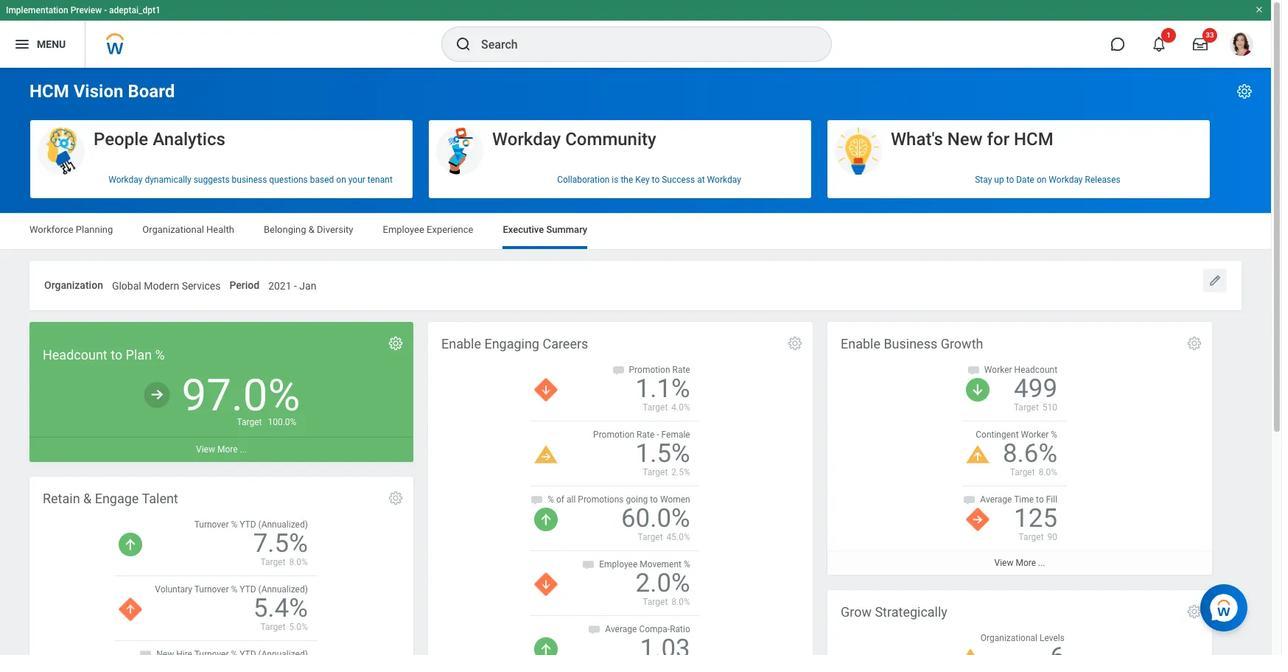 Task type: vqa. For each thing, say whether or not it's contained in the screenshot.
main content
no



Task type: locate. For each thing, give the bounding box(es) containing it.
0 vertical spatial 8.0%
[[1039, 467, 1058, 478]]

...
[[240, 445, 247, 455], [1039, 558, 1046, 569]]

organizational inside button
[[981, 633, 1038, 643]]

0 vertical spatial &
[[309, 224, 315, 235]]

turnover right voluntary
[[194, 585, 229, 595]]

0 vertical spatial view more ...
[[196, 445, 247, 455]]

headcount
[[43, 347, 107, 362], [1015, 365, 1058, 375]]

1 horizontal spatial headcount
[[1015, 365, 1058, 375]]

headcount inside the enable business growth element
[[1015, 365, 1058, 375]]

& inside tab list
[[309, 224, 315, 235]]

... down 125 target 90
[[1039, 558, 1046, 569]]

average inside the enable business growth element
[[981, 495, 1012, 505]]

90
[[1048, 532, 1058, 543]]

hcm vision board
[[29, 81, 175, 102]]

2 horizontal spatial 8.0%
[[1039, 467, 1058, 478]]

up good image for % of all promotions going to women
[[535, 508, 558, 532]]

% right plan
[[155, 347, 165, 362]]

1 vertical spatial up good image
[[119, 533, 142, 556]]

target inside 60.0% target 45.0%
[[638, 532, 663, 543]]

view more ... down 125 target 90
[[995, 558, 1046, 569]]

8.0% up fill
[[1039, 467, 1058, 478]]

view more ... link down 97.0% target 100.0%
[[29, 437, 414, 462]]

average up neutral bad icon
[[981, 495, 1012, 505]]

1 horizontal spatial -
[[294, 280, 297, 292]]

average
[[981, 495, 1012, 505], [605, 625, 637, 635]]

target inside 7.5% target 8.0%
[[261, 557, 286, 568]]

1 vertical spatial ...
[[1039, 558, 1046, 569]]

0 horizontal spatial 8.0%
[[289, 557, 308, 568]]

2 horizontal spatial -
[[657, 430, 659, 440]]

employee left movement
[[599, 560, 638, 570]]

headcount left plan
[[43, 347, 107, 362]]

% left "7.5%"
[[231, 520, 238, 530]]

neutral warning image
[[959, 649, 983, 655]]

125 target 90
[[1014, 504, 1058, 543]]

7.5% target 8.0%
[[253, 528, 308, 568]]

8.0% inside 7.5% target 8.0%
[[289, 557, 308, 568]]

1 horizontal spatial average
[[981, 495, 1012, 505]]

2021 - Jan text field
[[268, 271, 317, 297]]

fill
[[1047, 495, 1058, 505]]

view inside the enable business growth element
[[995, 558, 1014, 569]]

0 horizontal spatial -
[[104, 5, 107, 15]]

0 horizontal spatial view
[[196, 445, 215, 455]]

5.4% target 5.0%
[[253, 593, 308, 632]]

target left 2.5%
[[643, 467, 668, 478]]

2 vertical spatial up good image
[[535, 638, 558, 655]]

1 vertical spatial &
[[83, 491, 92, 506]]

1 on from the left
[[336, 174, 346, 185]]

on right the date
[[1037, 174, 1047, 185]]

promotion for promotion rate
[[629, 365, 670, 375]]

turnover % ytd (annualized)
[[194, 520, 308, 530]]

target left "510"
[[1014, 402, 1039, 413]]

0 vertical spatial organizational
[[142, 224, 204, 235]]

more down 97.0% target 100.0%
[[217, 445, 238, 455]]

target for 1.1%
[[643, 402, 668, 413]]

workday community
[[492, 129, 657, 150]]

organizational
[[142, 224, 204, 235], [981, 633, 1038, 643]]

average left compa-
[[605, 625, 637, 635]]

menu
[[37, 38, 66, 50]]

implementation
[[6, 5, 68, 15]]

what's
[[891, 129, 943, 150]]

organizational for organizational levels
[[981, 633, 1038, 643]]

turnover up voluntary turnover % ytd (annualized)
[[194, 520, 229, 530]]

view more ... link
[[29, 437, 414, 462], [828, 551, 1213, 575]]

8.0% up 5.4%
[[289, 557, 308, 568]]

enable left engaging
[[442, 336, 481, 351]]

1 enable from the left
[[442, 336, 481, 351]]

more inside the enable business growth element
[[1016, 558, 1036, 569]]

worker
[[985, 365, 1013, 375], [1021, 430, 1049, 440]]

1 horizontal spatial hcm
[[1014, 129, 1054, 150]]

- left female in the right bottom of the page
[[657, 430, 659, 440]]

0 vertical spatial promotion
[[629, 365, 670, 375]]

up good image inside average compa-ratio button
[[535, 638, 558, 655]]

your
[[348, 174, 366, 185]]

%
[[155, 347, 165, 362], [1051, 430, 1058, 440], [548, 495, 554, 505], [231, 520, 238, 530], [684, 560, 691, 570], [231, 585, 238, 595]]

1 vertical spatial view
[[995, 558, 1014, 569]]

to right going
[[650, 495, 658, 505]]

average inside button
[[605, 625, 637, 635]]

down good image
[[966, 378, 990, 402]]

collaboration
[[557, 174, 610, 185]]

target for 1.5%
[[643, 467, 668, 478]]

people analytics button
[[30, 120, 413, 176]]

target up compa-
[[643, 597, 668, 608]]

1 horizontal spatial view more ...
[[995, 558, 1046, 569]]

ytd up voluntary turnover % ytd (annualized)
[[240, 520, 256, 530]]

to left fill
[[1036, 495, 1044, 505]]

experience
[[427, 224, 474, 235]]

target inside 2.0% target 8.0%
[[643, 597, 668, 608]]

target inside 499 target 510
[[1014, 402, 1039, 413]]

0 vertical spatial view more ... link
[[29, 437, 414, 462]]

stay up to date on workday releases link
[[828, 168, 1210, 191]]

1 vertical spatial rate
[[637, 430, 655, 440]]

1 horizontal spatial worker
[[1021, 430, 1049, 440]]

0 vertical spatial turnover
[[194, 520, 229, 530]]

people
[[94, 129, 148, 150]]

target inside 97.0% target 100.0%
[[237, 418, 262, 428]]

organizational inside tab list
[[142, 224, 204, 235]]

rate for promotion rate - female
[[637, 430, 655, 440]]

0 vertical spatial -
[[104, 5, 107, 15]]

0 horizontal spatial employee
[[383, 224, 425, 235]]

planning
[[76, 224, 113, 235]]

workday community button
[[429, 120, 812, 176]]

0 vertical spatial up good image
[[535, 508, 558, 532]]

1 horizontal spatial more
[[1016, 558, 1036, 569]]

1 vertical spatial ytd
[[240, 585, 256, 595]]

down bad image
[[535, 378, 558, 402]]

1 vertical spatial more
[[1016, 558, 1036, 569]]

organizational for organizational health
[[142, 224, 204, 235]]

0 horizontal spatial organizational
[[142, 224, 204, 235]]

configure image
[[388, 335, 404, 351]]

employee movement %
[[599, 560, 691, 570]]

499
[[1014, 374, 1058, 404]]

1 horizontal spatial view
[[995, 558, 1014, 569]]

up good image down down bad icon
[[535, 638, 558, 655]]

- inside menu banner
[[104, 5, 107, 15]]

summary
[[547, 224, 588, 235]]

0 vertical spatial ytd
[[240, 520, 256, 530]]

0 vertical spatial headcount
[[43, 347, 107, 362]]

8.0% for 8.6%
[[1039, 467, 1058, 478]]

2.0% target 8.0%
[[636, 569, 691, 608]]

retain & engage talent
[[43, 491, 178, 506]]

0 vertical spatial employee
[[383, 224, 425, 235]]

enable left business
[[841, 336, 881, 351]]

target inside 1.1% target 4.0%
[[643, 402, 668, 413]]

1 vertical spatial turnover
[[194, 585, 229, 595]]

promotion
[[629, 365, 670, 375], [593, 430, 635, 440]]

employee for employee movement %
[[599, 560, 638, 570]]

- left jan
[[294, 280, 297, 292]]

0 vertical spatial ...
[[240, 445, 247, 455]]

business
[[884, 336, 938, 351]]

up good image
[[535, 508, 558, 532], [119, 533, 142, 556], [535, 638, 558, 655]]

2 vertical spatial -
[[657, 430, 659, 440]]

to right up
[[1007, 174, 1015, 185]]

more
[[217, 445, 238, 455], [1016, 558, 1036, 569]]

8.0% inside 8.6% target 8.0%
[[1039, 467, 1058, 478]]

compa-
[[639, 625, 670, 635]]

0 vertical spatial worker
[[985, 365, 1013, 375]]

workday down people
[[108, 174, 143, 185]]

0 vertical spatial hcm
[[29, 81, 69, 102]]

headcount up "510"
[[1015, 365, 1058, 375]]

target inside '5.4% target 5.0%'
[[261, 622, 286, 632]]

target for 7.5%
[[261, 557, 286, 568]]

1 vertical spatial 8.0%
[[289, 557, 308, 568]]

2 vertical spatial 8.0%
[[672, 597, 691, 608]]

going
[[626, 495, 648, 505]]

97.0% main content
[[0, 68, 1272, 655]]

period element
[[268, 271, 317, 298]]

target left 90
[[1019, 532, 1044, 543]]

to
[[652, 174, 660, 185], [1007, 174, 1015, 185], [111, 347, 122, 362], [650, 495, 658, 505], [1036, 495, 1044, 505]]

2 enable from the left
[[841, 336, 881, 351]]

worker down "510"
[[1021, 430, 1049, 440]]

hcm down menu
[[29, 81, 69, 102]]

2021
[[268, 280, 292, 292]]

hcm right the for
[[1014, 129, 1054, 150]]

target up time
[[1010, 467, 1035, 478]]

1 turnover from the top
[[194, 520, 229, 530]]

1 button
[[1143, 28, 1176, 60]]

1.1%
[[636, 374, 691, 404]]

0 vertical spatial rate
[[673, 365, 691, 375]]

worker headcount
[[985, 365, 1058, 375]]

0 horizontal spatial rate
[[637, 430, 655, 440]]

target left 4.0%
[[643, 402, 668, 413]]

organization element
[[112, 271, 221, 298]]

based
[[310, 174, 334, 185]]

employee experience
[[383, 224, 474, 235]]

target for 8.6%
[[1010, 467, 1035, 478]]

releases
[[1085, 174, 1121, 185]]

more down 125 target 90
[[1016, 558, 1036, 569]]

organizational up neutral warning image
[[981, 633, 1038, 643]]

employee
[[383, 224, 425, 235], [599, 560, 638, 570]]

1 horizontal spatial enable
[[841, 336, 881, 351]]

7.5%
[[253, 528, 308, 559]]

target for 5.4%
[[261, 622, 286, 632]]

retain
[[43, 491, 80, 506]]

- inside text box
[[294, 280, 297, 292]]

hcm
[[29, 81, 69, 102], [1014, 129, 1054, 150]]

view more ... inside the enable business growth element
[[995, 558, 1046, 569]]

grow strategically element
[[828, 590, 1213, 655]]

- right the preview
[[104, 5, 107, 15]]

configure this page image
[[1236, 83, 1254, 100]]

of
[[557, 495, 565, 505]]

target for 125
[[1019, 532, 1044, 543]]

1 vertical spatial view more ... link
[[828, 551, 1213, 575]]

1 horizontal spatial on
[[1037, 174, 1047, 185]]

organizational left health
[[142, 224, 204, 235]]

health
[[206, 224, 234, 235]]

configure retain & engage talent image
[[388, 490, 404, 506]]

employee for employee experience
[[383, 224, 425, 235]]

1 vertical spatial headcount
[[1015, 365, 1058, 375]]

date
[[1017, 174, 1035, 185]]

promotion rate
[[629, 365, 691, 375]]

1 horizontal spatial 8.0%
[[672, 597, 691, 608]]

enable
[[442, 336, 481, 351], [841, 336, 881, 351]]

organizational levels button
[[955, 632, 1085, 655]]

1 horizontal spatial ...
[[1039, 558, 1046, 569]]

view more ... link down 90
[[828, 551, 1213, 575]]

& right retain
[[83, 491, 92, 506]]

up good image down of
[[535, 508, 558, 532]]

1 vertical spatial -
[[294, 280, 297, 292]]

... down 97.0% target 100.0%
[[240, 445, 247, 455]]

0 horizontal spatial on
[[336, 174, 346, 185]]

time
[[1014, 495, 1034, 505]]

8.0% up 'ratio'
[[672, 597, 691, 608]]

0 horizontal spatial &
[[83, 491, 92, 506]]

& for belonging
[[309, 224, 315, 235]]

8.0%
[[1039, 467, 1058, 478], [289, 557, 308, 568], [672, 597, 691, 608]]

- inside enable engaging careers element
[[657, 430, 659, 440]]

collaboration is the key to success at workday
[[557, 174, 741, 185]]

to inside enable engaging careers element
[[650, 495, 658, 505]]

view up grow strategically element
[[995, 558, 1014, 569]]

0 horizontal spatial enable
[[442, 336, 481, 351]]

1 vertical spatial view more ...
[[995, 558, 1046, 569]]

2 (annualized) from the top
[[258, 585, 308, 595]]

view down 97.0% target 100.0%
[[196, 445, 215, 455]]

neutral good image
[[143, 381, 171, 409]]

to left plan
[[111, 347, 122, 362]]

& left diversity
[[309, 224, 315, 235]]

view more ... down 97.0% target 100.0%
[[196, 445, 247, 455]]

0 horizontal spatial worker
[[985, 365, 1013, 375]]

movement
[[640, 560, 682, 570]]

promotion rate - female
[[593, 430, 691, 440]]

female
[[662, 430, 691, 440]]

employee inside enable engaging careers element
[[599, 560, 638, 570]]

target inside 125 target 90
[[1019, 532, 1044, 543]]

target up the employee movement %
[[638, 532, 663, 543]]

ytd down 7.5% target 8.0%
[[240, 585, 256, 595]]

1
[[1167, 31, 1171, 39]]

dynamically
[[145, 174, 191, 185]]

% down "510"
[[1051, 430, 1058, 440]]

rate left female in the right bottom of the page
[[637, 430, 655, 440]]

1 horizontal spatial rate
[[673, 365, 691, 375]]

enable for 1.1%
[[442, 336, 481, 351]]

1 horizontal spatial &
[[309, 224, 315, 235]]

1 ytd from the top
[[240, 520, 256, 530]]

target inside 1.5% target 2.5%
[[643, 467, 668, 478]]

0 horizontal spatial view more ...
[[196, 445, 247, 455]]

ratio
[[670, 625, 691, 635]]

employee inside tab list
[[383, 224, 425, 235]]

target left 100.0%
[[237, 418, 262, 428]]

1 vertical spatial employee
[[599, 560, 638, 570]]

employee left the "experience" at the top left of page
[[383, 224, 425, 235]]

target for 97.0%
[[237, 418, 262, 428]]

tab list containing workforce planning
[[15, 214, 1257, 249]]

1 horizontal spatial organizational
[[981, 633, 1038, 643]]

on left your
[[336, 174, 346, 185]]

key
[[636, 174, 650, 185]]

0 horizontal spatial headcount
[[43, 347, 107, 362]]

inbox large image
[[1193, 37, 1208, 52]]

1 horizontal spatial employee
[[599, 560, 638, 570]]

workday up collaboration at the left top
[[492, 129, 561, 150]]

0 vertical spatial average
[[981, 495, 1012, 505]]

97.0%
[[182, 369, 300, 421]]

1 vertical spatial average
[[605, 625, 637, 635]]

notifications large image
[[1152, 37, 1167, 52]]

target down turnover % ytd (annualized)
[[261, 557, 286, 568]]

1 vertical spatial organizational
[[981, 633, 1038, 643]]

0 vertical spatial (annualized)
[[258, 520, 308, 530]]

1 vertical spatial promotion
[[593, 430, 635, 440]]

questions
[[269, 174, 308, 185]]

up good image down engage
[[119, 533, 142, 556]]

0 horizontal spatial average
[[605, 625, 637, 635]]

rate up 4.0%
[[673, 365, 691, 375]]

worker up down good icon
[[985, 365, 1013, 375]]

target
[[643, 402, 668, 413], [1014, 402, 1039, 413], [237, 418, 262, 428], [643, 467, 668, 478], [1010, 467, 1035, 478], [638, 532, 663, 543], [1019, 532, 1044, 543], [261, 557, 286, 568], [643, 597, 668, 608], [261, 622, 286, 632]]

enable business growth element
[[828, 322, 1213, 575]]

1 vertical spatial (annualized)
[[258, 585, 308, 595]]

target inside 8.6% target 8.0%
[[1010, 467, 1035, 478]]

target left 5.0%
[[261, 622, 286, 632]]

tab list
[[15, 214, 1257, 249]]

1 vertical spatial hcm
[[1014, 129, 1054, 150]]

0 vertical spatial more
[[217, 445, 238, 455]]



Task type: describe. For each thing, give the bounding box(es) containing it.
workforce planning
[[29, 224, 113, 235]]

8.0% inside 2.0% target 8.0%
[[672, 597, 691, 608]]

business
[[232, 174, 267, 185]]

8.0% for 7.5%
[[289, 557, 308, 568]]

enable for 499
[[841, 336, 881, 351]]

growth
[[941, 336, 984, 351]]

grow
[[841, 604, 872, 620]]

enable business growth
[[841, 336, 984, 351]]

% of all promotions going to women
[[548, 495, 691, 505]]

organizational levels
[[981, 633, 1065, 643]]

is
[[612, 174, 619, 185]]

60.0%
[[621, 504, 691, 534]]

1 horizontal spatial view more ... link
[[828, 551, 1213, 575]]

belonging & diversity
[[264, 224, 353, 235]]

engaging
[[485, 336, 540, 351]]

configure grow strategically image
[[1187, 603, 1203, 620]]

belonging
[[264, 224, 306, 235]]

configure enable engaging careers image
[[787, 335, 803, 351]]

vision
[[73, 81, 123, 102]]

grow strategically
[[841, 604, 948, 620]]

retain & engage talent element
[[29, 477, 414, 655]]

configure enable business growth image
[[1187, 335, 1203, 351]]

2 on from the left
[[1037, 174, 1047, 185]]

executive summary
[[503, 224, 588, 235]]

60.0% target 45.0%
[[621, 504, 691, 543]]

0 horizontal spatial hcm
[[29, 81, 69, 102]]

tenant
[[368, 174, 393, 185]]

1 vertical spatial worker
[[1021, 430, 1049, 440]]

what's new for hcm button
[[828, 120, 1210, 176]]

people analytics
[[94, 129, 225, 150]]

average for average time to fill
[[981, 495, 1012, 505]]

0 vertical spatial view
[[196, 445, 215, 455]]

workday dynamically suggests business questions based on your tenant link
[[30, 168, 413, 191]]

1.5% target 2.5%
[[636, 439, 691, 478]]

careers
[[543, 336, 588, 351]]

1.5%
[[636, 439, 691, 469]]

suggests
[[194, 174, 230, 185]]

profile logan mcneil image
[[1230, 32, 1254, 59]]

- for promotion
[[657, 430, 659, 440]]

5.4%
[[253, 593, 308, 624]]

for
[[987, 129, 1010, 150]]

workday right at
[[707, 174, 741, 185]]

voluntary
[[155, 585, 192, 595]]

% right movement
[[684, 560, 691, 570]]

global modern services
[[112, 280, 221, 292]]

- for implementation
[[104, 5, 107, 15]]

2.5%
[[672, 467, 691, 478]]

at
[[697, 174, 705, 185]]

Search Workday  search field
[[481, 28, 801, 60]]

edit image
[[1208, 273, 1223, 288]]

target for 2.0%
[[643, 597, 668, 608]]

% left of
[[548, 495, 554, 505]]

diversity
[[317, 224, 353, 235]]

promotions
[[578, 495, 624, 505]]

workday inside button
[[492, 129, 561, 150]]

services
[[182, 280, 221, 292]]

menu button
[[0, 21, 85, 68]]

talent
[[142, 491, 178, 506]]

what's new for hcm
[[891, 129, 1054, 150]]

hcm inside button
[[1014, 129, 1054, 150]]

workday left releases
[[1049, 174, 1083, 185]]

workday dynamically suggests business questions based on your tenant
[[108, 174, 393, 185]]

search image
[[455, 35, 473, 53]]

rate for promotion rate
[[673, 365, 691, 375]]

510
[[1043, 402, 1058, 413]]

average for average compa-ratio
[[605, 625, 637, 635]]

women
[[660, 495, 691, 505]]

% inside the enable business growth element
[[1051, 430, 1058, 440]]

menu banner
[[0, 0, 1272, 68]]

45.0%
[[667, 532, 691, 543]]

stay up to date on workday releases
[[975, 174, 1121, 185]]

stay
[[975, 174, 992, 185]]

1.1% target 4.0%
[[636, 374, 691, 413]]

collaboration is the key to success at workday link
[[429, 168, 812, 191]]

4.0%
[[672, 402, 691, 413]]

executive
[[503, 224, 544, 235]]

down bad image
[[535, 573, 558, 597]]

up bad image
[[119, 598, 142, 621]]

100.0%
[[268, 418, 297, 428]]

justify image
[[13, 35, 31, 53]]

... inside the enable business growth element
[[1039, 558, 1046, 569]]

% left 5.4%
[[231, 585, 238, 595]]

enable engaging careers
[[442, 336, 588, 351]]

2021 - jan
[[268, 280, 317, 292]]

up warning image
[[966, 446, 990, 464]]

33 button
[[1185, 28, 1218, 60]]

modern
[[144, 280, 179, 292]]

target for 60.0%
[[638, 532, 663, 543]]

to right the key
[[652, 174, 660, 185]]

contingent worker %
[[976, 430, 1058, 440]]

global
[[112, 280, 141, 292]]

preview
[[71, 5, 102, 15]]

all
[[567, 495, 576, 505]]

& for retain
[[83, 491, 92, 506]]

organization
[[44, 279, 103, 291]]

the
[[621, 174, 633, 185]]

2 turnover from the top
[[194, 585, 229, 595]]

enable engaging careers element
[[428, 322, 813, 655]]

promotion for promotion rate - female
[[593, 430, 635, 440]]

8.6%
[[1003, 439, 1058, 469]]

125
[[1014, 504, 1058, 534]]

neutral warning image
[[535, 446, 558, 464]]

33
[[1206, 31, 1215, 39]]

headcount to plan %
[[43, 347, 165, 362]]

499 target 510
[[1014, 374, 1058, 413]]

close environment banner image
[[1255, 5, 1264, 14]]

to inside the enable business growth element
[[1036, 495, 1044, 505]]

Global Modern Services text field
[[112, 271, 221, 297]]

97.0% target 100.0%
[[182, 369, 300, 428]]

target for 499
[[1014, 402, 1039, 413]]

adeptai_dpt1
[[109, 5, 161, 15]]

organizational health
[[142, 224, 234, 235]]

average compa-ratio button
[[531, 617, 710, 655]]

0 horizontal spatial more
[[217, 445, 238, 455]]

engage
[[95, 491, 139, 506]]

0 horizontal spatial view more ... link
[[29, 437, 414, 462]]

2 ytd from the top
[[240, 585, 256, 595]]

2.0%
[[636, 569, 691, 599]]

up good image for average compa-ratio
[[535, 638, 558, 655]]

tab list inside the 97.0% main content
[[15, 214, 1257, 249]]

neutral bad image
[[966, 508, 990, 532]]

0 horizontal spatial ...
[[240, 445, 247, 455]]

1 (annualized) from the top
[[258, 520, 308, 530]]

implementation preview -   adeptai_dpt1
[[6, 5, 161, 15]]



